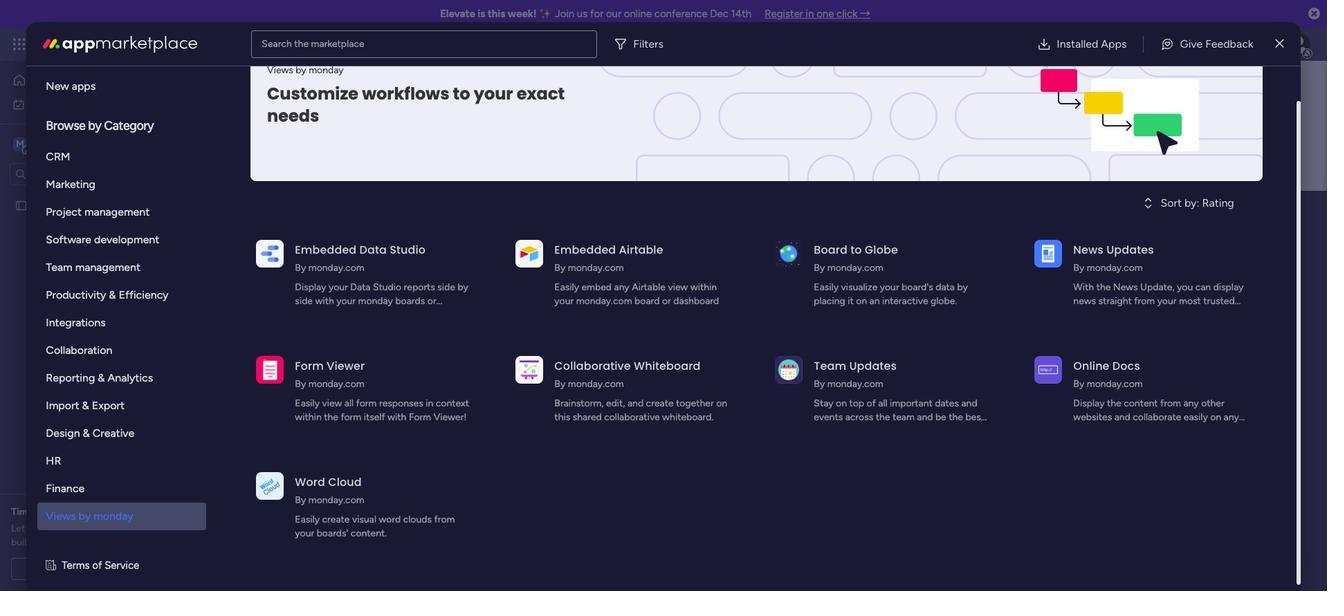 Task type: describe. For each thing, give the bounding box(es) containing it.
the inside the "display the content from any other websites and collaborate easily on any documents ﻿without leaving monday.com"
[[1107, 398, 1122, 410]]

top
[[850, 398, 865, 410]]

workspace selection element
[[13, 136, 116, 154]]

register in one click → link
[[765, 8, 871, 20]]

across
[[846, 412, 874, 424]]

your inside easily embed any airtable view within your monday.com board or dashboard
[[555, 296, 574, 307]]

invite members image
[[1145, 37, 1159, 51]]

monday.com inside news updates by monday.com
[[1087, 262, 1143, 274]]

management for team management
[[75, 261, 140, 274]]

elevate
[[440, 8, 475, 20]]

0 horizontal spatial this
[[488, 8, 505, 20]]

board
[[635, 296, 660, 307]]

monday up home button at left top
[[62, 36, 109, 52]]

easily
[[1184, 412, 1208, 424]]

embedded for embedded data studio
[[295, 242, 357, 258]]

filters button
[[609, 30, 675, 58]]

hr
[[46, 455, 61, 468]]

by for team updates
[[814, 379, 825, 390]]

with inside the easily view all form responses in context within the form itself with form viewer!
[[388, 412, 407, 424]]

2 horizontal spatial any
[[1224, 412, 1239, 424]]

→
[[860, 8, 871, 20]]

reporting
[[46, 372, 95, 385]]

embedded data studio by monday.com
[[295, 242, 426, 274]]

export
[[92, 399, 125, 413]]

with inside display your data studio reports side by side with your monday boards  or dashboards
[[315, 296, 334, 307]]

brainstorm, edit, and create together on this shared collaborative whiteboard.
[[555, 398, 727, 424]]

viewer!
[[434, 412, 467, 424]]

workflows
[[362, 82, 450, 105]]

inbox image
[[1115, 37, 1129, 51]]

view inside the easily view all form responses in context within the form itself with form viewer!
[[322, 398, 342, 410]]

14th
[[731, 8, 752, 20]]

1 horizontal spatial our
[[606, 8, 622, 20]]

1 horizontal spatial any
[[1184, 398, 1199, 410]]

monday up charge
[[94, 510, 133, 523]]

sources
[[1099, 309, 1133, 321]]

& for creative
[[83, 427, 90, 440]]

visualize
[[841, 282, 878, 293]]

software
[[46, 233, 91, 246]]

notifications image
[[1085, 37, 1098, 51]]

by for browse by category
[[88, 118, 101, 134]]

1 news from the top
[[1074, 296, 1096, 307]]

our inside time for an expert review let our experts review what you've built so far. free of charge
[[27, 523, 42, 535]]

monday.com inside embedded data studio by monday.com
[[308, 262, 365, 274]]

app logo image for board to globe
[[775, 240, 803, 268]]

easily for embedded
[[555, 282, 579, 293]]

form inside the easily view all form responses in context within the form itself with form viewer!
[[409, 412, 431, 424]]

search everything image
[[1210, 37, 1224, 51]]

see plans button
[[223, 34, 290, 55]]

and inside the "display the content from any other websites and collaborate easily on any documents ﻿without leaving monday.com"
[[1115, 412, 1131, 424]]

app logo image for news updates
[[1035, 240, 1063, 268]]

analytics
[[108, 372, 153, 385]]

time
[[11, 507, 33, 518]]

members
[[350, 279, 396, 292]]

board's
[[902, 282, 934, 293]]

can
[[1196, 282, 1211, 293]]

monday.com inside easily embed any airtable view within your monday.com board or dashboard
[[576, 296, 632, 307]]

by inside "board to globe by monday.com"
[[814, 262, 825, 274]]

display for embedded
[[295, 282, 326, 293]]

by inside "easily visualize your board's data by placing it on an interactive globe."
[[957, 282, 968, 293]]

search
[[262, 38, 292, 49]]

monday.com inside "collaborative whiteboard by monday.com"
[[568, 379, 624, 390]]

on inside the "display the content from any other websites and collaborate easily on any documents ﻿without leaving monday.com"
[[1211, 412, 1222, 424]]

see
[[242, 38, 259, 50]]

easily for word
[[295, 514, 320, 526]]

documents
[[1074, 426, 1123, 437]]

monday.com inside the "display the content from any other websites and collaborate easily on any documents ﻿without leaving monday.com"
[[1074, 439, 1130, 451]]

updates for team updates
[[849, 359, 897, 374]]

by for embedded airtable
[[555, 262, 566, 274]]

all inside stay on top of all important dates and events across the team and be the best teammate you could possibly be!
[[878, 398, 888, 410]]

monday inside views by monday customize workflows to your exact needs
[[309, 64, 344, 76]]

updates for news updates
[[1107, 242, 1154, 258]]

news inside with the news update, you can display news straight from your most trusted news sources in one central place!
[[1113, 282, 1138, 293]]

the right search
[[294, 38, 309, 49]]

productivity & efficiency
[[46, 289, 169, 302]]

service
[[105, 560, 139, 572]]

meeting
[[95, 563, 131, 575]]

best
[[966, 412, 985, 424]]

week!
[[508, 8, 537, 20]]

studio inside display your data studio reports side by side with your monday boards  or dashboards
[[373, 282, 402, 293]]

terms of service link
[[62, 559, 139, 574]]

context
[[436, 398, 469, 410]]

app logo image for team updates
[[775, 356, 803, 384]]

of inside time for an expert review let our experts review what you've built so far. free of charge
[[83, 537, 92, 549]]

elevate is this week! ✨ join us for our online conference dec 14th
[[440, 8, 752, 20]]

apps marketplace image
[[43, 36, 198, 52]]

interactive
[[882, 296, 929, 307]]

form inside form viewer by monday.com
[[295, 359, 324, 374]]

installed apps
[[1057, 37, 1127, 50]]

by for views by monday customize workflows to your exact needs
[[296, 64, 307, 76]]

dates
[[935, 398, 959, 410]]

docs
[[1113, 359, 1141, 374]]

expert
[[64, 507, 93, 518]]

schedule a meeting
[[45, 563, 131, 575]]

all inside the easily view all form responses in context within the form itself with form viewer!
[[345, 398, 354, 410]]

project management
[[46, 206, 150, 219]]

reports
[[404, 282, 435, 293]]

browse
[[46, 118, 85, 134]]

of inside stay on top of all important dates and events across the team and be the best teammate you could possibly be!
[[867, 398, 876, 410]]

✨
[[539, 8, 552, 20]]

is
[[478, 8, 485, 20]]

search the marketplace
[[262, 38, 364, 49]]

sort by: rating button
[[1118, 192, 1264, 215]]

boards inside display your data studio reports side by side with your monday boards  or dashboards
[[395, 296, 425, 307]]

app logo image for word cloud
[[256, 473, 284, 500]]

test for public board icon inside test link
[[284, 344, 303, 356]]

from inside easily create visual word clouds from your boards' content.
[[434, 514, 455, 526]]

management for project management
[[84, 206, 150, 219]]

home button
[[8, 69, 149, 91]]

the up could
[[876, 412, 890, 424]]

straight
[[1099, 296, 1132, 307]]

online docs by monday.com
[[1074, 359, 1143, 390]]

you inside stay on top of all important dates and events across the team and be the best teammate you could possibly be!
[[861, 426, 877, 437]]

m
[[16, 138, 24, 150]]

on inside "easily visualize your board's data by placing it on an interactive globe."
[[856, 296, 867, 307]]

free
[[61, 537, 80, 549]]

public board image inside test link
[[262, 343, 277, 358]]

from inside with the news update, you can display news straight from your most trusted news sources in one central place!
[[1135, 296, 1155, 307]]

monday.com inside "board to globe by monday.com"
[[828, 262, 884, 274]]

2 news from the top
[[1074, 309, 1096, 321]]

board
[[814, 242, 848, 258]]

monday work management
[[62, 36, 215, 52]]

to inside views by monday customize workflows to your exact needs
[[453, 82, 471, 105]]

together
[[676, 398, 714, 410]]

Search in workspace field
[[29, 166, 116, 182]]

of inside terms of service link
[[92, 560, 102, 572]]

views for views by monday
[[46, 510, 76, 523]]

plans
[[261, 38, 284, 50]]

dec
[[710, 8, 729, 20]]

display for online
[[1074, 398, 1105, 410]]

embedded for embedded airtable
[[555, 242, 616, 258]]

by inside embedded data studio by monday.com
[[295, 262, 306, 274]]

us
[[577, 8, 588, 20]]

by for collaborative whiteboard
[[555, 379, 566, 390]]

views for views by monday customize workflows to your exact needs
[[267, 64, 294, 76]]

boards'
[[317, 528, 348, 540]]

1 vertical spatial review
[[79, 523, 107, 535]]

by:
[[1185, 197, 1200, 210]]

& for export
[[82, 399, 89, 413]]

placing
[[814, 296, 846, 307]]

team management
[[46, 261, 140, 274]]

studio inside embedded data studio by monday.com
[[390, 242, 426, 258]]

easily for board
[[814, 282, 839, 293]]

needs
[[267, 105, 320, 127]]

reporting & analytics
[[46, 372, 153, 385]]

clouds
[[403, 514, 432, 526]]

0 vertical spatial form
[[356, 398, 377, 410]]

airtable inside embedded airtable by monday.com
[[619, 242, 663, 258]]

software development
[[46, 233, 159, 246]]

add to favorites image
[[894, 343, 908, 357]]

globe
[[865, 242, 898, 258]]

monday.com inside online docs by monday.com
[[1087, 379, 1143, 390]]

content.
[[351, 528, 387, 540]]

team for management
[[46, 261, 72, 274]]

marketing
[[46, 178, 95, 191]]

permissions
[[412, 279, 471, 292]]

creative
[[93, 427, 134, 440]]

rating
[[1203, 197, 1235, 210]]

embedded airtable by monday.com
[[555, 242, 663, 274]]

an inside time for an expert review let our experts review what you've built so far. free of charge
[[51, 507, 61, 518]]

and up "best"
[[962, 398, 978, 410]]



Task type: vqa. For each thing, say whether or not it's contained in the screenshot.
the Select
no



Task type: locate. For each thing, give the bounding box(es) containing it.
this inside brainstorm, edit, and create together on this shared collaborative whiteboard.
[[555, 412, 570, 424]]

0 horizontal spatial views
[[46, 510, 76, 523]]

from down the update,
[[1135, 296, 1155, 307]]

0 horizontal spatial team
[[46, 261, 72, 274]]

team for updates
[[814, 359, 847, 374]]

work down new on the left of page
[[46, 98, 67, 110]]

create inside easily create visual word clouds from your boards' content.
[[322, 514, 350, 526]]

the inside the easily view all form responses in context within the form itself with form viewer!
[[324, 412, 338, 424]]

or right board
[[662, 296, 671, 307]]

team down software
[[46, 261, 72, 274]]

0 vertical spatial an
[[870, 296, 880, 307]]

1 vertical spatial team
[[814, 359, 847, 374]]

2 vertical spatial any
[[1224, 412, 1239, 424]]

0 horizontal spatial all
[[345, 398, 354, 410]]

our
[[606, 8, 622, 20], [27, 523, 42, 535]]

1 horizontal spatial one
[[1145, 309, 1161, 321]]

1 horizontal spatial you
[[1177, 282, 1193, 293]]

on inside brainstorm, edit, and create together on this shared collaborative whiteboard.
[[716, 398, 727, 410]]

app logo image for embedded data studio
[[256, 240, 284, 268]]

0 horizontal spatial or
[[428, 296, 436, 307]]

in inside with the news update, you can display news straight from your most trusted news sources in one central place!
[[1135, 309, 1143, 321]]

side right the reports
[[438, 282, 455, 293]]

embedded inside embedded data studio by monday.com
[[295, 242, 357, 258]]

1 vertical spatial with
[[388, 412, 407, 424]]

most
[[1179, 296, 1201, 307]]

and down content at the bottom of page
[[1115, 412, 1131, 424]]

possibly
[[906, 426, 941, 437]]

time for an expert review let our experts review what you've built so far. free of charge
[[11, 507, 162, 549]]

give feedback
[[1180, 37, 1254, 50]]

easily left embed
[[555, 282, 579, 293]]

sort
[[1161, 197, 1182, 210]]

by for word cloud
[[295, 495, 306, 507]]

collaboration
[[46, 344, 112, 357]]

1 horizontal spatial to
[[851, 242, 862, 258]]

exact
[[517, 82, 565, 105]]

by for form viewer
[[295, 379, 306, 390]]

monday.com up visualize
[[828, 262, 884, 274]]

test list box
[[0, 191, 176, 404]]

a
[[88, 563, 93, 575]]

create inside brainstorm, edit, and create together on this shared collaborative whiteboard.
[[646, 398, 674, 410]]

my work button
[[8, 93, 149, 115]]

banner logo image
[[994, 46, 1247, 181]]

0 vertical spatial any
[[614, 282, 630, 293]]

the up be!
[[949, 412, 963, 424]]

could
[[879, 426, 903, 437]]

public board image inside test 'list box'
[[15, 199, 28, 212]]

embedded inside embedded airtable by monday.com
[[555, 242, 616, 258]]

by for views by monday
[[79, 510, 91, 523]]

2 horizontal spatial in
[[1135, 309, 1143, 321]]

public board image
[[15, 199, 28, 212], [262, 343, 277, 358]]

monday.com up members
[[308, 262, 365, 274]]

1 horizontal spatial an
[[870, 296, 880, 307]]

0 horizontal spatial you
[[861, 426, 877, 437]]

easily up placing
[[814, 282, 839, 293]]

our left online
[[606, 8, 622, 20]]

public board image left project
[[15, 199, 28, 212]]

studio
[[390, 242, 426, 258], [373, 282, 402, 293]]

design & creative
[[46, 427, 134, 440]]

updates inside the team updates by monday.com
[[849, 359, 897, 374]]

views down search
[[267, 64, 294, 76]]

easily inside easily embed any airtable view within your monday.com board or dashboard
[[555, 282, 579, 293]]

& right the design
[[83, 427, 90, 440]]

this right is
[[488, 8, 505, 20]]

0 vertical spatial news
[[1074, 296, 1096, 307]]

workspace image
[[13, 137, 27, 152]]

from right clouds
[[434, 514, 455, 526]]

within down form viewer by monday.com on the left of page
[[295, 412, 322, 424]]

with up dashboards
[[315, 296, 334, 307]]

built
[[11, 537, 30, 549]]

monday up customize
[[309, 64, 344, 76]]

form left itself
[[341, 412, 361, 424]]

0 vertical spatial within
[[691, 282, 717, 293]]

1 vertical spatial views
[[46, 510, 76, 523]]

1 vertical spatial an
[[51, 507, 61, 518]]

far.
[[45, 537, 59, 549]]

display up websites at the bottom of page
[[1074, 398, 1105, 410]]

with down responses
[[388, 412, 407, 424]]

0 vertical spatial review
[[95, 507, 125, 518]]

one left click at the right top of the page
[[817, 8, 834, 20]]

see plans
[[242, 38, 284, 50]]

collaborate
[[1133, 412, 1182, 424]]

display up dashboards
[[295, 282, 326, 293]]

monday down members
[[358, 296, 393, 307]]

within inside easily embed any airtable view within your monday.com board or dashboard
[[691, 282, 717, 293]]

1 horizontal spatial for
[[590, 8, 604, 20]]

boards up dashboards
[[299, 279, 333, 292]]

events
[[814, 412, 843, 424]]

so
[[33, 537, 43, 549]]

app logo image
[[256, 240, 284, 268], [516, 240, 544, 268], [775, 240, 803, 268], [1035, 240, 1063, 268], [1035, 356, 1063, 384], [256, 356, 284, 384], [516, 356, 544, 384], [775, 356, 803, 384], [256, 473, 284, 500]]

0 vertical spatial data
[[360, 242, 387, 258]]

by up workspace
[[88, 118, 101, 134]]

main workspace
[[32, 137, 114, 151]]

boards down the reports
[[395, 296, 425, 307]]

0 horizontal spatial for
[[35, 507, 48, 518]]

data up members
[[360, 242, 387, 258]]

0 horizontal spatial any
[[614, 282, 630, 293]]

1 horizontal spatial views
[[267, 64, 294, 76]]

news inside news updates by monday.com
[[1074, 242, 1104, 258]]

app logo image for embedded airtable
[[516, 240, 544, 268]]

1 all from the left
[[345, 398, 354, 410]]

0 vertical spatial create
[[646, 398, 674, 410]]

monday.com down "cloud"
[[308, 495, 365, 507]]

1 vertical spatial any
[[1184, 398, 1199, 410]]

for inside time for an expert review let our experts review what you've built so far. free of charge
[[35, 507, 48, 518]]

by inside the team updates by monday.com
[[814, 379, 825, 390]]

in inside the easily view all form responses in context within the form itself with form viewer!
[[426, 398, 433, 410]]

1 horizontal spatial form
[[409, 412, 431, 424]]

easily create visual word clouds from your boards' content.
[[295, 514, 455, 540]]

within up dashboard in the right of the page
[[691, 282, 717, 293]]

productivity
[[46, 289, 106, 302]]

airtable up easily embed any airtable view within your monday.com board or dashboard
[[619, 242, 663, 258]]

monday.com inside word cloud by monday.com
[[308, 495, 365, 507]]

test up form viewer by monday.com on the left of page
[[284, 344, 303, 356]]

2 or from the left
[[662, 296, 671, 307]]

by inside word cloud by monday.com
[[295, 495, 306, 507]]

design
[[46, 427, 80, 440]]

and up collaborative
[[628, 398, 644, 410]]

by for news updates
[[1074, 262, 1085, 274]]

monday.com down embed
[[576, 296, 632, 307]]

the up websites at the bottom of page
[[1107, 398, 1122, 410]]

0 vertical spatial display
[[295, 282, 326, 293]]

0 vertical spatial our
[[606, 8, 622, 20]]

1 vertical spatial for
[[35, 507, 48, 518]]

one left central on the right bottom
[[1145, 309, 1161, 321]]

monday.com inside the team updates by monday.com
[[828, 379, 884, 390]]

monday.com up straight
[[1087, 262, 1143, 274]]

on right together
[[716, 398, 727, 410]]

globe.
[[931, 296, 957, 307]]

airtable inside easily embed any airtable view within your monday.com board or dashboard
[[632, 282, 666, 293]]

2 vertical spatial of
[[92, 560, 102, 572]]

your inside with the news update, you can display news straight from your most trusted news sources in one central place!
[[1158, 296, 1177, 307]]

give feedback button
[[1150, 30, 1265, 58]]

this down brainstorm,
[[555, 412, 570, 424]]

by inside form viewer by monday.com
[[295, 379, 306, 390]]

display inside the "display the content from any other websites and collaborate easily on any documents ﻿without leaving monday.com"
[[1074, 398, 1105, 410]]

1 horizontal spatial with
[[388, 412, 407, 424]]

central
[[1164, 309, 1194, 321]]

option
[[0, 193, 176, 196]]

finance
[[46, 482, 85, 496]]

an up the experts
[[51, 507, 61, 518]]

data inside display your data studio reports side by side with your monday boards  or dashboards
[[350, 282, 371, 293]]

1 vertical spatial one
[[1145, 309, 1161, 321]]

by inside embedded airtable by monday.com
[[555, 262, 566, 274]]

choice
[[86, 52, 119, 65]]

you inside with the news update, you can display news straight from your most trusted news sources in one central place!
[[1177, 282, 1193, 293]]

1 vertical spatial airtable
[[632, 282, 666, 293]]

customize
[[267, 82, 359, 105]]

teammate
[[814, 426, 858, 437]]

0 vertical spatial updates
[[1107, 242, 1154, 258]]

updates up the update,
[[1107, 242, 1154, 258]]

1 horizontal spatial team
[[814, 359, 847, 374]]

1 horizontal spatial this
[[555, 412, 570, 424]]

apps image
[[1176, 37, 1190, 51]]

updates
[[1107, 242, 1154, 258], [849, 359, 897, 374]]

0 horizontal spatial within
[[295, 412, 322, 424]]

management
[[140, 36, 215, 52], [84, 206, 150, 219], [75, 261, 140, 274]]

1 vertical spatial news
[[1113, 282, 1138, 293]]

0 vertical spatial test
[[33, 200, 51, 211]]

by up customize
[[296, 64, 307, 76]]

studio left the reports
[[373, 282, 402, 293]]

0 horizontal spatial from
[[434, 514, 455, 526]]

monday.com down documents
[[1074, 439, 1130, 451]]

monday.com
[[308, 262, 365, 274], [568, 262, 624, 274], [828, 262, 884, 274], [1087, 262, 1143, 274], [576, 296, 632, 307], [308, 379, 365, 390], [568, 379, 624, 390], [828, 379, 884, 390], [1087, 379, 1143, 390], [1074, 439, 1130, 451], [308, 495, 365, 507]]

on left top
[[836, 398, 847, 410]]

from
[[1135, 296, 1155, 307], [1161, 398, 1181, 410], [434, 514, 455, 526]]

for right time
[[35, 507, 48, 518]]

apps
[[1101, 37, 1127, 50]]

monday inside display your data studio reports side by side with your monday boards  or dashboards
[[358, 296, 393, 307]]

0 horizontal spatial side
[[295, 296, 313, 307]]

0 horizontal spatial updates
[[849, 359, 897, 374]]

1 horizontal spatial from
[[1135, 296, 1155, 307]]

0 horizontal spatial one
[[817, 8, 834, 20]]

on inside stay on top of all important dates and events across the team and be the best teammate you could possibly be!
[[836, 398, 847, 410]]

you down across
[[861, 426, 877, 437]]

news
[[1074, 296, 1096, 307], [1074, 309, 1096, 321]]

brad klo image
[[1289, 33, 1311, 55]]

terms of use image
[[46, 559, 56, 574]]

websites
[[1074, 412, 1112, 424]]

monday.com inside form viewer by monday.com
[[308, 379, 365, 390]]

your inside easily create visual word clouds from your boards' content.
[[295, 528, 314, 540]]

0 vertical spatial views
[[267, 64, 294, 76]]

for right us at the top
[[590, 8, 604, 20]]

0 vertical spatial boards
[[299, 279, 333, 292]]

let
[[11, 523, 25, 535]]

to left globe
[[851, 242, 862, 258]]

1 horizontal spatial of
[[92, 560, 102, 572]]

views up far.
[[46, 510, 76, 523]]

team up stay
[[814, 359, 847, 374]]

0 horizontal spatial of
[[83, 537, 92, 549]]

app logo image for form viewer
[[256, 356, 284, 384]]

your inside views by monday customize workflows to your exact needs
[[474, 82, 514, 105]]

1 vertical spatial form
[[341, 412, 361, 424]]

view down form viewer by monday.com on the left of page
[[322, 398, 342, 410]]

and
[[628, 398, 644, 410], [962, 398, 978, 410], [917, 412, 933, 424], [1115, 412, 1131, 424]]

studio up the reports
[[390, 242, 426, 258]]

dapulse x slim image
[[1276, 36, 1284, 52]]

1 or from the left
[[428, 296, 436, 307]]

﻿without
[[1125, 426, 1159, 437]]

collaborative whiteboard by monday.com
[[555, 359, 701, 390]]

& for efficiency
[[109, 289, 116, 302]]

None field
[[342, 197, 1271, 226]]

word
[[379, 514, 401, 526]]

0 vertical spatial side
[[438, 282, 455, 293]]

board to globe by monday.com
[[814, 242, 898, 274]]

easily down form viewer by monday.com on the left of page
[[295, 398, 320, 410]]

by right the experts
[[79, 510, 91, 523]]

embedded up embed
[[555, 242, 616, 258]]

0 vertical spatial management
[[140, 36, 215, 52]]

from inside the "display the content from any other websites and collaborate easily on any documents ﻿without leaving monday.com"
[[1161, 398, 1181, 410]]

all right top
[[878, 398, 888, 410]]

any right embed
[[614, 282, 630, 293]]

0 vertical spatial for
[[590, 8, 604, 20]]

1 horizontal spatial boards
[[395, 296, 425, 307]]

sort by: rating
[[1161, 197, 1235, 210]]

or inside display your data studio reports side by side with your monday boards  or dashboards
[[428, 296, 436, 307]]

view
[[668, 282, 688, 293], [322, 398, 342, 410]]

2 embedded from the left
[[555, 242, 616, 258]]

2 vertical spatial in
[[426, 398, 433, 410]]

1 horizontal spatial or
[[662, 296, 671, 307]]

updates inside news updates by monday.com
[[1107, 242, 1154, 258]]

within inside the easily view all form responses in context within the form itself with form viewer!
[[295, 412, 322, 424]]

form down responses
[[409, 412, 431, 424]]

data down embedded data studio by monday.com on the left of page
[[350, 282, 371, 293]]

0 vertical spatial form
[[295, 359, 324, 374]]

0 horizontal spatial embedded
[[295, 242, 357, 258]]

0 horizontal spatial with
[[315, 296, 334, 307]]

crm
[[46, 150, 70, 163]]

any
[[614, 282, 630, 293], [1184, 398, 1199, 410], [1224, 412, 1239, 424]]

important
[[890, 398, 933, 410]]

0 vertical spatial to
[[453, 82, 471, 105]]

create up collaborative
[[646, 398, 674, 410]]

other
[[1202, 398, 1225, 410]]

0 horizontal spatial display
[[295, 282, 326, 293]]

views inside views by monday customize workflows to your exact needs
[[267, 64, 294, 76]]

side down recent boards
[[295, 296, 313, 307]]

one inside with the news update, you can display news straight from your most trusted news sources in one central place!
[[1145, 309, 1161, 321]]

1 horizontal spatial updates
[[1107, 242, 1154, 258]]

in right register
[[806, 8, 814, 20]]

view inside easily embed any airtable view within your monday.com board or dashboard
[[668, 282, 688, 293]]

monday.com up embed
[[568, 262, 624, 274]]

view up dashboard in the right of the page
[[668, 282, 688, 293]]

online
[[624, 8, 652, 20]]

0 vertical spatial of
[[867, 398, 876, 410]]

0 horizontal spatial boards
[[299, 279, 333, 292]]

news
[[1074, 242, 1104, 258], [1113, 282, 1138, 293]]

0 horizontal spatial an
[[51, 507, 61, 518]]

1 vertical spatial to
[[851, 242, 862, 258]]

select product image
[[12, 37, 26, 51]]

an inside "easily visualize your board's data by placing it on an interactive globe."
[[870, 296, 880, 307]]

development
[[94, 233, 159, 246]]

airtable up board
[[632, 282, 666, 293]]

review up what
[[95, 507, 125, 518]]

app logo image for online docs
[[1035, 356, 1063, 384]]

shared
[[573, 412, 602, 424]]

help image
[[1240, 37, 1254, 51]]

viewer
[[327, 359, 365, 374]]

update,
[[1141, 282, 1175, 293]]

app logo image for collaborative whiteboard
[[516, 356, 544, 384]]

in right sources
[[1135, 309, 1143, 321]]

test down marketing
[[33, 200, 51, 211]]

form viewer by monday.com
[[295, 359, 365, 390]]

1 vertical spatial updates
[[849, 359, 897, 374]]

form left viewer at the left
[[295, 359, 324, 374]]

1 horizontal spatial news
[[1113, 282, 1138, 293]]

all
[[345, 398, 354, 410], [878, 398, 888, 410]]

1 horizontal spatial view
[[668, 282, 688, 293]]

work
[[112, 36, 137, 52], [46, 98, 67, 110]]

1 horizontal spatial side
[[438, 282, 455, 293]]

by inside news updates by monday.com
[[1074, 262, 1085, 274]]

you up most
[[1177, 282, 1193, 293]]

1 vertical spatial work
[[46, 98, 67, 110]]

& left export at the left bottom of the page
[[82, 399, 89, 413]]

edit,
[[606, 398, 625, 410]]

to inside "board to globe by monday.com"
[[851, 242, 862, 258]]

monday.com inside embedded airtable by monday.com
[[568, 262, 624, 274]]

online
[[1074, 359, 1110, 374]]

1 vertical spatial create
[[322, 514, 350, 526]]

form up itself
[[356, 398, 377, 410]]

0 vertical spatial you
[[1177, 282, 1193, 293]]

or down the reports
[[428, 296, 436, 307]]

or inside easily embed any airtable view within your monday.com board or dashboard
[[662, 296, 671, 307]]

views by monday customize workflows to your exact needs
[[267, 64, 565, 127]]

by inside display your data studio reports side by side with your monday boards  or dashboards
[[458, 282, 468, 293]]

2 all from the left
[[878, 398, 888, 410]]

the down form viewer by monday.com on the left of page
[[324, 412, 338, 424]]

easily for form
[[295, 398, 320, 410]]

news up straight
[[1113, 282, 1138, 293]]

1 vertical spatial display
[[1074, 398, 1105, 410]]

& for analytics
[[98, 372, 105, 385]]

work inside button
[[46, 98, 67, 110]]

by inside online docs by monday.com
[[1074, 379, 1085, 390]]

1 vertical spatial data
[[350, 282, 371, 293]]

by right the reports
[[458, 282, 468, 293]]

1 vertical spatial side
[[295, 296, 313, 307]]

with
[[1074, 282, 1094, 293]]

by for online docs
[[1074, 379, 1085, 390]]

views by monday
[[46, 510, 133, 523]]

& up export at the left bottom of the page
[[98, 372, 105, 385]]

itself
[[364, 412, 385, 424]]

marketplace
[[311, 38, 364, 49]]

an down visualize
[[870, 296, 880, 307]]

display inside display your data studio reports side by side with your monday boards  or dashboards
[[295, 282, 326, 293]]

work for monday
[[112, 36, 137, 52]]

1 horizontal spatial in
[[806, 8, 814, 20]]

0 horizontal spatial in
[[426, 398, 433, 410]]

create up the boards'
[[322, 514, 350, 526]]

by inside views by monday customize workflows to your exact needs
[[296, 64, 307, 76]]

to right "workflows"
[[453, 82, 471, 105]]

0 vertical spatial this
[[488, 8, 505, 20]]

1 vertical spatial view
[[322, 398, 342, 410]]

test inside 'list box'
[[33, 200, 51, 211]]

from up 'collaborate'
[[1161, 398, 1181, 410]]

click
[[837, 8, 858, 20]]

on down other
[[1211, 412, 1222, 424]]

work for my
[[46, 98, 67, 110]]

category
[[104, 118, 154, 134]]

2 horizontal spatial from
[[1161, 398, 1181, 410]]

any up easily
[[1184, 398, 1199, 410]]

test for public board icon inside test 'list box'
[[33, 200, 51, 211]]

1 vertical spatial test
[[284, 344, 303, 356]]

easily inside the easily view all form responses in context within the form itself with form viewer!
[[295, 398, 320, 410]]

form
[[356, 398, 377, 410], [341, 412, 361, 424]]

2 vertical spatial management
[[75, 261, 140, 274]]

on right it
[[856, 296, 867, 307]]

news up with
[[1074, 242, 1104, 258]]

easily inside easily create visual word clouds from your boards' content.
[[295, 514, 320, 526]]

test
[[33, 200, 51, 211], [284, 344, 303, 356]]

the inside with the news update, you can display news straight from your most trusted news sources in one central place!
[[1097, 282, 1111, 293]]

and inside brainstorm, edit, and create together on this shared collaborative whiteboard.
[[628, 398, 644, 410]]

easily inside "easily visualize your board's data by placing it on an interactive globe."
[[814, 282, 839, 293]]

display
[[1214, 282, 1244, 293]]

word cloud by monday.com
[[295, 475, 365, 507]]

any down other
[[1224, 412, 1239, 424]]

0 horizontal spatial public board image
[[15, 199, 28, 212]]

work up home button at left top
[[112, 36, 137, 52]]

1 vertical spatial this
[[555, 412, 570, 424]]

public board image down recent
[[262, 343, 277, 358]]

0 vertical spatial work
[[112, 36, 137, 52]]

team inside the team updates by monday.com
[[814, 359, 847, 374]]

stay
[[814, 398, 834, 410]]

recent boards
[[261, 279, 333, 292]]

0 horizontal spatial create
[[322, 514, 350, 526]]

this
[[488, 8, 505, 20], [555, 412, 570, 424]]

team
[[46, 261, 72, 274], [814, 359, 847, 374]]

0 horizontal spatial to
[[453, 82, 471, 105]]

data
[[936, 282, 955, 293]]

0 horizontal spatial view
[[322, 398, 342, 410]]

1 vertical spatial public board image
[[262, 343, 277, 358]]

by inside "collaborative whiteboard by monday.com"
[[555, 379, 566, 390]]

any inside easily embed any airtable view within your monday.com board or dashboard
[[614, 282, 630, 293]]

place!
[[1196, 309, 1222, 321]]

data inside embedded data studio by monday.com
[[360, 242, 387, 258]]

with
[[315, 296, 334, 307], [388, 412, 407, 424]]

0 horizontal spatial form
[[295, 359, 324, 374]]

2 horizontal spatial of
[[867, 398, 876, 410]]

views
[[267, 64, 294, 76], [46, 510, 76, 523]]

your inside "easily visualize your board's data by placing it on an interactive globe."
[[880, 282, 900, 293]]

recent
[[261, 279, 296, 292]]

efficiency
[[119, 289, 169, 302]]

give feedback link
[[1150, 30, 1265, 58]]

0 vertical spatial view
[[668, 282, 688, 293]]

monday.com down 'docs'
[[1087, 379, 1143, 390]]

easily
[[555, 282, 579, 293], [814, 282, 839, 293], [295, 398, 320, 410], [295, 514, 320, 526]]

updates down add to favorites image at the right of page
[[849, 359, 897, 374]]

1 embedded from the left
[[295, 242, 357, 258]]

join
[[555, 8, 575, 20]]

1 horizontal spatial within
[[691, 282, 717, 293]]

our up so
[[27, 523, 42, 535]]

new apps
[[46, 80, 96, 93]]

1 vertical spatial boards
[[395, 296, 425, 307]]

trusted
[[1204, 296, 1235, 307]]

and up possibly at the right bottom
[[917, 412, 933, 424]]

home
[[32, 74, 58, 86]]

easily up the boards'
[[295, 514, 320, 526]]



